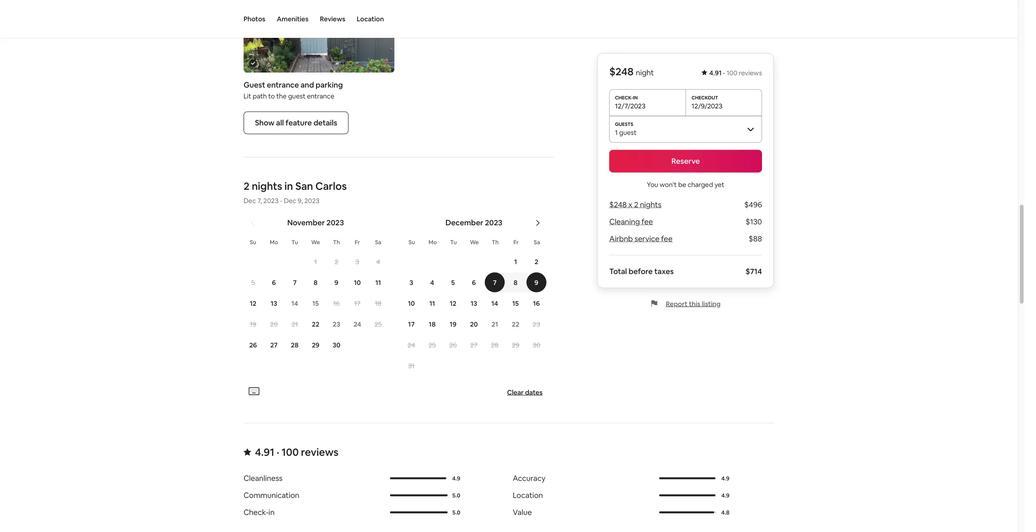 Task type: locate. For each thing, give the bounding box(es) containing it.
9
[[335, 279, 338, 287], [535, 279, 538, 287]]

1 horizontal spatial 17 button
[[401, 315, 422, 335]]

7 button
[[284, 273, 305, 293], [484, 273, 505, 293]]

2 5 from the left
[[451, 279, 455, 287]]

$248 for $248 night
[[609, 65, 634, 78]]

1 horizontal spatial sa
[[534, 239, 540, 246]]

amenities
[[277, 15, 309, 23]]

in down communication
[[269, 508, 275, 518]]

1 27 from the left
[[270, 341, 278, 350]]

2 13 from the left
[[471, 300, 477, 308]]

4.91 up the cleanliness
[[255, 446, 274, 460]]

0 horizontal spatial we
[[311, 239, 320, 246]]

1 horizontal spatial 3
[[410, 279, 413, 287]]

2
[[244, 180, 250, 193], [634, 200, 638, 210], [335, 258, 338, 266], [535, 258, 538, 266]]

14
[[291, 300, 298, 308], [491, 300, 498, 308]]

1 7 from the left
[[293, 279, 297, 287]]

-
[[280, 197, 282, 205]]

1 horizontal spatial 8
[[514, 279, 518, 287]]

1 horizontal spatial 15
[[512, 300, 519, 308]]

0 horizontal spatial 27 button
[[264, 336, 284, 355]]

17 button
[[347, 294, 368, 314], [401, 315, 422, 335]]

14 for 1st 14 button from the right
[[491, 300, 498, 308]]

1 horizontal spatial 24
[[408, 341, 415, 350]]

0 horizontal spatial 14
[[291, 300, 298, 308]]

2 16 button from the left
[[526, 294, 547, 314]]

cleaning fee
[[609, 217, 653, 227]]

1 vertical spatial 25 button
[[422, 336, 443, 355]]

2 16 from the left
[[533, 300, 540, 308]]

1 5.0 from the top
[[452, 492, 460, 500]]

guest
[[288, 92, 306, 100], [619, 128, 637, 137]]

2 7 from the left
[[493, 279, 497, 287]]

2 7 button from the left
[[484, 273, 505, 293]]

4.91 up 12/9/2023
[[709, 69, 722, 77]]

7
[[293, 279, 297, 287], [493, 279, 497, 287]]

29
[[312, 341, 319, 350], [512, 341, 519, 350]]

1 12 button from the left
[[243, 294, 264, 314]]

0 vertical spatial reviews
[[739, 69, 762, 77]]

0 horizontal spatial th
[[333, 239, 340, 246]]

tu down december
[[450, 239, 457, 246]]

28
[[291, 341, 299, 350], [491, 341, 499, 350]]

2 horizontal spatial 1
[[615, 128, 618, 137]]

0 horizontal spatial 13 button
[[264, 294, 284, 314]]

0 vertical spatial 4.91 · 100 reviews
[[709, 69, 762, 77]]

24
[[354, 320, 361, 329], [408, 341, 415, 350]]

4.91 · 100 reviews
[[709, 69, 762, 77], [255, 446, 339, 460]]

1 19 button from the left
[[243, 315, 264, 335]]

17 for the bottommost 17 button
[[408, 320, 415, 329]]

2 6 button from the left
[[464, 273, 484, 293]]

21 button
[[284, 315, 305, 335], [484, 315, 505, 335]]

0 horizontal spatial 6 button
[[264, 273, 284, 293]]

1 guest button
[[609, 116, 762, 142]]

entrance down parking
[[307, 92, 334, 100]]

1 we from the left
[[311, 239, 320, 246]]

nights up 7,
[[252, 180, 282, 193]]

1 horizontal spatial 29
[[512, 341, 519, 350]]

18 for the 18 button to the right
[[429, 320, 436, 329]]

2 2 button from the left
[[526, 252, 547, 272]]

21
[[292, 320, 298, 329], [491, 320, 498, 329]]

0 horizontal spatial 8 button
[[305, 273, 326, 293]]

november
[[287, 218, 325, 228]]

to
[[268, 92, 275, 100]]

1 horizontal spatial reviews
[[739, 69, 762, 77]]

1 horizontal spatial 100
[[727, 69, 737, 77]]

2 12 from the left
[[450, 300, 456, 308]]

0 vertical spatial 17 button
[[347, 294, 368, 314]]

location right reviews button in the top of the page
[[357, 15, 384, 23]]

1 $248 from the top
[[609, 65, 634, 78]]

24 for the leftmost 24 button
[[354, 320, 361, 329]]

0 vertical spatial 3 button
[[347, 252, 368, 272]]

lit path to the guest entrance, verified image image
[[244, 0, 395, 73], [244, 0, 395, 73]]

1 inside popup button
[[615, 128, 618, 137]]

2 28 button from the left
[[484, 336, 505, 355]]

4.9 for accuracy
[[721, 475, 730, 483]]

1 5 from the left
[[251, 279, 255, 287]]

2 21 button from the left
[[484, 315, 505, 335]]

1 23 button from the left
[[326, 315, 347, 335]]

all
[[276, 118, 284, 128]]

17
[[354, 300, 361, 308], [408, 320, 415, 329]]

1 horizontal spatial 22
[[512, 320, 519, 329]]

1 vertical spatial 4.91
[[255, 446, 274, 460]]

1 horizontal spatial su
[[409, 239, 415, 246]]

tu down november
[[292, 239, 298, 246]]

0 horizontal spatial 29
[[312, 341, 319, 350]]

1 horizontal spatial 21 button
[[484, 315, 505, 335]]

26 button
[[243, 336, 264, 355], [443, 336, 464, 355]]

1 sa from the left
[[375, 239, 381, 246]]

1 14 button from the left
[[284, 294, 305, 314]]

$248
[[609, 65, 634, 78], [609, 200, 627, 210]]

1 6 from the left
[[272, 279, 276, 287]]

100
[[727, 69, 737, 77], [281, 446, 299, 460]]

airbnb service fee button
[[609, 234, 673, 244]]

1 horizontal spatial 14
[[491, 300, 498, 308]]

0 horizontal spatial 13
[[271, 300, 277, 308]]

1 horizontal spatial 30 button
[[526, 336, 547, 355]]

the
[[276, 92, 287, 100]]

0 horizontal spatial 15
[[312, 300, 319, 308]]

dec
[[244, 197, 256, 205], [284, 197, 296, 205]]

1 2 button from the left
[[326, 252, 347, 272]]

30
[[333, 341, 340, 350], [533, 341, 540, 350]]

1 23 from the left
[[333, 320, 340, 329]]

before
[[629, 267, 653, 277]]

2 th from the left
[[492, 239, 499, 246]]

location down accuracy
[[513, 491, 543, 501]]

12
[[250, 300, 256, 308], [450, 300, 456, 308]]

1 horizontal spatial 1
[[514, 258, 517, 266]]

1 6 button from the left
[[264, 273, 284, 293]]

0 horizontal spatial 3
[[355, 258, 359, 266]]

0 vertical spatial 11 button
[[368, 273, 389, 293]]

1 19 from the left
[[250, 320, 256, 329]]

1 horizontal spatial 24 button
[[401, 336, 422, 355]]

2 23 button from the left
[[526, 315, 547, 335]]

31 button
[[401, 356, 422, 376]]

0 horizontal spatial 23 button
[[326, 315, 347, 335]]

0 horizontal spatial entrance
[[267, 80, 299, 90]]

in left san
[[285, 180, 293, 193]]

2 23 from the left
[[533, 320, 540, 329]]

2 22 from the left
[[512, 320, 519, 329]]

1 horizontal spatial 21
[[491, 320, 498, 329]]

1 dec from the left
[[244, 197, 256, 205]]

1 8 from the left
[[314, 279, 318, 287]]

3 button
[[347, 252, 368, 272], [401, 273, 422, 293]]

we down december 2023
[[470, 239, 479, 246]]

sa
[[375, 239, 381, 246], [534, 239, 540, 246]]

0 horizontal spatial 7 button
[[284, 273, 305, 293]]

1 horizontal spatial fr
[[514, 239, 519, 246]]

entrance up 'the'
[[267, 80, 299, 90]]

1 vertical spatial in
[[269, 508, 275, 518]]

23 button
[[326, 315, 347, 335], [526, 315, 547, 335]]

0 horizontal spatial location
[[357, 15, 384, 23]]

1 mo from the left
[[270, 239, 278, 246]]

4.91 · 100 reviews up the cleanliness
[[255, 446, 339, 460]]

0 horizontal spatial 16
[[333, 300, 340, 308]]

4.91
[[709, 69, 722, 77], [255, 446, 274, 460]]

0 horizontal spatial 100
[[281, 446, 299, 460]]

1 horizontal spatial fee
[[661, 234, 673, 244]]

16 for second 16 button from the right
[[333, 300, 340, 308]]

16 button
[[326, 294, 347, 314], [526, 294, 547, 314]]

th down december 2023
[[492, 239, 499, 246]]

1 horizontal spatial 8 button
[[505, 273, 526, 293]]

0 horizontal spatial 8
[[314, 279, 318, 287]]

3 for bottom 3 button
[[410, 279, 413, 287]]

5.0 out of 5.0 image
[[390, 495, 448, 497], [390, 495, 448, 497], [390, 512, 448, 514], [390, 512, 448, 514]]

11 button
[[368, 273, 389, 293], [422, 294, 443, 314]]

we
[[311, 239, 320, 246], [470, 239, 479, 246]]

0 horizontal spatial fee
[[642, 217, 653, 227]]

10
[[354, 279, 361, 287], [408, 300, 415, 308]]

2 14 from the left
[[491, 300, 498, 308]]

22
[[312, 320, 319, 329], [512, 320, 519, 329]]

1 vertical spatial 17
[[408, 320, 415, 329]]

20 button
[[264, 315, 284, 335], [464, 315, 484, 335]]

1 horizontal spatial guest
[[619, 128, 637, 137]]

4.9 out of 5.0 image
[[390, 478, 447, 480], [390, 478, 446, 480], [659, 478, 717, 480], [659, 478, 716, 480], [659, 495, 717, 497], [659, 495, 716, 497]]

2 15 button from the left
[[505, 294, 526, 314]]

1 15 from the left
[[312, 300, 319, 308]]

2 19 from the left
[[450, 320, 456, 329]]

2 19 button from the left
[[443, 315, 464, 335]]

15 for second '15' button from the right
[[312, 300, 319, 308]]

0 vertical spatial nights
[[252, 180, 282, 193]]

4.9
[[452, 475, 460, 483], [721, 475, 730, 483], [721, 492, 730, 500]]

5.0
[[452, 492, 460, 500], [452, 509, 460, 517]]

0 horizontal spatial 30
[[333, 341, 340, 350]]

0 horizontal spatial 25
[[375, 320, 382, 329]]

2 9 from the left
[[535, 279, 538, 287]]

0 horizontal spatial 7
[[293, 279, 297, 287]]

0 vertical spatial guest
[[288, 92, 306, 100]]

1 22 from the left
[[312, 320, 319, 329]]

10 button
[[347, 273, 368, 293], [401, 294, 422, 314]]

15 button
[[305, 294, 326, 314], [505, 294, 526, 314]]

airbnb
[[609, 234, 633, 244]]

reviews
[[320, 15, 345, 23]]

2 20 button from the left
[[464, 315, 484, 335]]

guest inside popup button
[[619, 128, 637, 137]]

19 button
[[243, 315, 264, 335], [443, 315, 464, 335]]

4 button
[[368, 252, 389, 272], [422, 273, 443, 293]]

1 horizontal spatial tu
[[450, 239, 457, 246]]

2 nights in san carlos dec 7, 2023 - dec 9, 2023
[[244, 180, 347, 205]]

2023 right december
[[485, 218, 502, 228]]

2 su from the left
[[409, 239, 415, 246]]

0 horizontal spatial 30 button
[[326, 336, 347, 355]]

nights
[[252, 180, 282, 193], [640, 200, 662, 210]]

1 horizontal spatial 12
[[450, 300, 456, 308]]

0 horizontal spatial 24
[[354, 320, 361, 329]]

1 vertical spatial 10 button
[[401, 294, 422, 314]]

2 fr from the left
[[514, 239, 519, 246]]

25 for the topmost the 25 button
[[375, 320, 382, 329]]

2 28 from the left
[[491, 341, 499, 350]]

6
[[272, 279, 276, 287], [472, 279, 476, 287]]

you
[[647, 180, 658, 189]]

0 vertical spatial in
[[285, 180, 293, 193]]

1 horizontal spatial 29 button
[[505, 336, 526, 355]]

2 29 from the left
[[512, 341, 519, 350]]

27 button
[[264, 336, 284, 355], [464, 336, 484, 355]]

12 button
[[243, 294, 264, 314], [443, 294, 464, 314]]

we down november 2023
[[311, 239, 320, 246]]

su
[[250, 239, 256, 246], [409, 239, 415, 246]]

2 5.0 from the top
[[452, 509, 460, 517]]

guest down 12/7/2023
[[619, 128, 637, 137]]

carlos
[[315, 180, 347, 193]]

0 horizontal spatial 5
[[251, 279, 255, 287]]

2 we from the left
[[470, 239, 479, 246]]

2 button
[[326, 252, 347, 272], [526, 252, 547, 272]]

1 horizontal spatial 10
[[408, 300, 415, 308]]

2 27 from the left
[[470, 341, 478, 350]]

taxes
[[654, 267, 674, 277]]

1 horizontal spatial ·
[[723, 69, 725, 77]]

2 13 button from the left
[[464, 294, 484, 314]]

$248 left night
[[609, 65, 634, 78]]

2 $248 from the top
[[609, 200, 627, 210]]

0 horizontal spatial tu
[[292, 239, 298, 246]]

1 28 from the left
[[291, 341, 299, 350]]

2 12 button from the left
[[443, 294, 464, 314]]

1 vertical spatial 11
[[429, 300, 435, 308]]

1 horizontal spatial 4.91 · 100 reviews
[[709, 69, 762, 77]]

1 horizontal spatial dec
[[284, 197, 296, 205]]

1 horizontal spatial 5 button
[[443, 273, 464, 293]]

2023 left the -
[[263, 197, 278, 205]]

dec left 7,
[[244, 197, 256, 205]]

1 vertical spatial 18
[[429, 320, 436, 329]]

0 vertical spatial 3
[[355, 258, 359, 266]]

8 button
[[305, 273, 326, 293], [505, 273, 526, 293]]

3
[[355, 258, 359, 266], [410, 279, 413, 287]]

guest down and
[[288, 92, 306, 100]]

1 vertical spatial 4 button
[[422, 273, 443, 293]]

th down november 2023
[[333, 239, 340, 246]]

8
[[314, 279, 318, 287], [514, 279, 518, 287]]

2 mo from the left
[[429, 239, 437, 246]]

2 6 from the left
[[472, 279, 476, 287]]

$130
[[746, 217, 762, 227]]

14 for second 14 button from the right
[[291, 300, 298, 308]]

2 sa from the left
[[534, 239, 540, 246]]

december
[[445, 218, 483, 228]]

9,
[[298, 197, 303, 205]]

0 vertical spatial 5.0
[[452, 492, 460, 500]]

25
[[375, 320, 382, 329], [429, 341, 436, 350]]

$248 for $248 x 2 nights
[[609, 200, 627, 210]]

1 12 from the left
[[250, 300, 256, 308]]

1 vertical spatial $248
[[609, 200, 627, 210]]

nights right x
[[640, 200, 662, 210]]

1 vertical spatial 5.0
[[452, 509, 460, 517]]

report this listing button
[[651, 300, 721, 308]]

0 horizontal spatial 12
[[250, 300, 256, 308]]

1 20 button from the left
[[264, 315, 284, 335]]

0 horizontal spatial dec
[[244, 197, 256, 205]]

1 horizontal spatial 17
[[408, 320, 415, 329]]

23 for 2nd 23 button
[[533, 320, 540, 329]]

0 horizontal spatial 2 button
[[326, 252, 347, 272]]

1 16 button from the left
[[326, 294, 347, 314]]

4.91 · 100 reviews up 12/9/2023
[[709, 69, 762, 77]]

25 button
[[368, 315, 389, 335], [422, 336, 443, 355]]

5
[[251, 279, 255, 287], [451, 279, 455, 287]]

fee right service
[[661, 234, 673, 244]]

total before taxes
[[609, 267, 674, 277]]

1 horizontal spatial 7 button
[[484, 273, 505, 293]]

9 button
[[326, 273, 347, 293], [526, 273, 547, 293]]

0 horizontal spatial 1 button
[[305, 252, 326, 272]]

0 vertical spatial 4.91
[[709, 69, 722, 77]]

fee up service
[[642, 217, 653, 227]]

1 horizontal spatial 16
[[533, 300, 540, 308]]

$248 night
[[609, 65, 654, 78]]

1 vertical spatial 3
[[410, 279, 413, 287]]

4.8 out of 5.0 image
[[659, 512, 717, 514], [659, 512, 714, 514]]

0 horizontal spatial 10 button
[[347, 273, 368, 293]]

1 vertical spatial 4
[[430, 279, 434, 287]]

2 8 from the left
[[514, 279, 518, 287]]

1 16 from the left
[[333, 300, 340, 308]]

$248 left x
[[609, 200, 627, 210]]

dec right the -
[[284, 197, 296, 205]]

calendar application
[[232, 208, 872, 385]]

2 tu from the left
[[450, 239, 457, 246]]

0 horizontal spatial 1
[[314, 258, 317, 266]]

1 horizontal spatial 9
[[535, 279, 538, 287]]

18
[[375, 300, 382, 308], [429, 320, 436, 329]]

0 vertical spatial 4
[[376, 258, 380, 266]]

1 horizontal spatial 25 button
[[422, 336, 443, 355]]

2 inside 2 nights in san carlos dec 7, 2023 - dec 9, 2023
[[244, 180, 250, 193]]

0 horizontal spatial su
[[250, 239, 256, 246]]

24 button
[[347, 315, 368, 335], [401, 336, 422, 355]]

1 horizontal spatial 19 button
[[443, 315, 464, 335]]

reviews
[[739, 69, 762, 77], [301, 446, 339, 460]]

0 vertical spatial 17
[[354, 300, 361, 308]]

2 15 from the left
[[512, 300, 519, 308]]



Task type: describe. For each thing, give the bounding box(es) containing it.
1 21 from the left
[[292, 320, 298, 329]]

1 su from the left
[[250, 239, 256, 246]]

12/7/2023
[[615, 102, 646, 110]]

dates
[[525, 389, 543, 397]]

5.0 for communication
[[452, 492, 460, 500]]

$714
[[746, 267, 762, 277]]

5.0 for check-in
[[452, 509, 460, 517]]

5 for second "5" button from the right
[[251, 279, 255, 287]]

report this listing
[[666, 300, 721, 308]]

check-in
[[244, 508, 275, 518]]

show all feature details button
[[244, 112, 349, 135]]

0 horizontal spatial 17 button
[[347, 294, 368, 314]]

4.8
[[721, 509, 730, 517]]

won't
[[660, 180, 677, 189]]

1 28 button from the left
[[284, 336, 305, 355]]

1 vertical spatial 4.91 · 100 reviews
[[255, 446, 339, 460]]

1 7 button from the left
[[284, 273, 305, 293]]

accessibility features region
[[240, 0, 557, 135]]

1 vertical spatial entrance
[[307, 92, 334, 100]]

cleaning fee button
[[609, 217, 653, 227]]

charged
[[688, 180, 713, 189]]

1 vertical spatial 24 button
[[401, 336, 422, 355]]

17 for 17 button to the left
[[354, 300, 361, 308]]

0 vertical spatial 100
[[727, 69, 737, 77]]

clear dates
[[507, 389, 543, 397]]

0 vertical spatial location
[[357, 15, 384, 23]]

1 vertical spatial 17 button
[[401, 315, 422, 335]]

be
[[678, 180, 686, 189]]

airbnb service fee
[[609, 234, 673, 244]]

1 26 button from the left
[[243, 336, 264, 355]]

yet
[[715, 180, 724, 189]]

1 guest
[[615, 128, 637, 137]]

details
[[313, 118, 337, 128]]

service
[[635, 234, 660, 244]]

1 9 from the left
[[335, 279, 338, 287]]

0 vertical spatial entrance
[[267, 80, 299, 90]]

reserve button
[[609, 150, 762, 173]]

1 22 button from the left
[[305, 315, 326, 335]]

0 horizontal spatial 4.91
[[255, 446, 274, 460]]

1 for first 1 button from the right
[[514, 258, 517, 266]]

0 horizontal spatial in
[[269, 508, 275, 518]]

guest
[[244, 80, 265, 90]]

and
[[301, 80, 314, 90]]

photos button
[[244, 0, 265, 38]]

2 9 button from the left
[[526, 273, 547, 293]]

1 vertical spatial nights
[[640, 200, 662, 210]]

31
[[408, 362, 415, 371]]

feature
[[286, 118, 312, 128]]

listing
[[702, 300, 721, 308]]

1 th from the left
[[333, 239, 340, 246]]

lit
[[244, 92, 251, 100]]

total
[[609, 267, 627, 277]]

1 horizontal spatial 18 button
[[422, 315, 443, 335]]

guest inside the guest entrance and parking lit path to the guest entrance
[[288, 92, 306, 100]]

5 for 1st "5" button from the right
[[451, 279, 455, 287]]

path
[[253, 92, 267, 100]]

1 30 button from the left
[[326, 336, 347, 355]]

0 vertical spatial 25 button
[[368, 315, 389, 335]]

1 15 button from the left
[[305, 294, 326, 314]]

3 for leftmost 3 button
[[355, 258, 359, 266]]

2 26 from the left
[[449, 341, 457, 350]]

night
[[636, 68, 654, 77]]

1 20 from the left
[[270, 320, 278, 329]]

show all feature details
[[255, 118, 337, 128]]

accuracy
[[513, 474, 546, 484]]

15 for second '15' button from left
[[512, 300, 519, 308]]

parking
[[316, 80, 343, 90]]

0 horizontal spatial 3 button
[[347, 252, 368, 272]]

2 30 button from the left
[[526, 336, 547, 355]]

0 horizontal spatial 18 button
[[368, 294, 389, 314]]

value
[[513, 508, 532, 518]]

1 horizontal spatial 11
[[429, 300, 435, 308]]

$248 x 2 nights
[[609, 200, 662, 210]]

25 for the 25 button to the right
[[429, 341, 436, 350]]

1 1 button from the left
[[305, 252, 326, 272]]

$88
[[749, 234, 762, 244]]

1 26 from the left
[[249, 341, 257, 350]]

reviews button
[[320, 0, 345, 38]]

2 14 button from the left
[[484, 294, 505, 314]]

0 horizontal spatial 10
[[354, 279, 361, 287]]

amenities button
[[277, 0, 309, 38]]

16 for second 16 button from left
[[533, 300, 540, 308]]

san
[[295, 180, 313, 193]]

clear dates button
[[503, 385, 546, 401]]

2023 right 9,
[[304, 197, 320, 205]]

1 horizontal spatial 4
[[430, 279, 434, 287]]

2 26 button from the left
[[443, 336, 464, 355]]

1 13 from the left
[[271, 300, 277, 308]]

$496
[[744, 200, 762, 210]]

1 29 from the left
[[312, 341, 319, 350]]

check-
[[244, 508, 269, 518]]

2 5 button from the left
[[443, 273, 464, 293]]

4.9 for location
[[721, 492, 730, 500]]

1 9 button from the left
[[326, 273, 347, 293]]

0 horizontal spatial 4 button
[[368, 252, 389, 272]]

1 27 button from the left
[[264, 336, 284, 355]]

2 30 from the left
[[533, 341, 540, 350]]

2023 right november
[[326, 218, 344, 228]]

0 horizontal spatial 24 button
[[347, 315, 368, 335]]

2 1 button from the left
[[505, 252, 526, 272]]

1 vertical spatial location
[[513, 491, 543, 501]]

1 fr from the left
[[355, 239, 360, 246]]

24 for the bottommost 24 button
[[408, 341, 415, 350]]

2 20 from the left
[[470, 320, 478, 329]]

location button
[[357, 0, 384, 38]]

nights inside 2 nights in san carlos dec 7, 2023 - dec 9, 2023
[[252, 180, 282, 193]]

cleanliness
[[244, 474, 283, 484]]

photos
[[244, 15, 265, 23]]

1 21 button from the left
[[284, 315, 305, 335]]

1 8 button from the left
[[305, 273, 326, 293]]

1 vertical spatial 11 button
[[422, 294, 443, 314]]

2 29 button from the left
[[505, 336, 526, 355]]

2 27 button from the left
[[464, 336, 484, 355]]

this
[[689, 300, 700, 308]]

communication
[[244, 491, 299, 501]]

clear
[[507, 389, 524, 397]]

november 2023
[[287, 218, 344, 228]]

you won't be charged yet
[[647, 180, 724, 189]]

1 13 button from the left
[[264, 294, 284, 314]]

1 vertical spatial 3 button
[[401, 273, 422, 293]]

23 for 2nd 23 button from right
[[333, 320, 340, 329]]

$248 x 2 nights button
[[609, 200, 662, 210]]

7,
[[257, 197, 262, 205]]

1 vertical spatial reviews
[[301, 446, 339, 460]]

1 29 button from the left
[[305, 336, 326, 355]]

december 2023
[[445, 218, 502, 228]]

4.9 for cleanliness
[[452, 475, 460, 483]]

0 horizontal spatial 11
[[375, 279, 381, 287]]

show
[[255, 118, 275, 128]]

2 22 button from the left
[[505, 315, 526, 335]]

1 30 from the left
[[333, 341, 340, 350]]

2 8 button from the left
[[505, 273, 526, 293]]

guest entrance and parking lit path to the guest entrance
[[244, 80, 343, 100]]

2 dec from the left
[[284, 197, 296, 205]]

19 for 2nd 19 'button' from left
[[450, 320, 456, 329]]

7 for first 7 button from the left
[[293, 279, 297, 287]]

19 for 1st 19 'button' from left
[[250, 320, 256, 329]]

1 5 button from the left
[[243, 273, 264, 293]]

cleaning
[[609, 217, 640, 227]]

0 horizontal spatial 4
[[376, 258, 380, 266]]

1 horizontal spatial 4.91
[[709, 69, 722, 77]]

in inside 2 nights in san carlos dec 7, 2023 - dec 9, 2023
[[285, 180, 293, 193]]

reserve
[[671, 156, 700, 166]]

x
[[628, 200, 632, 210]]

1 for 1st 1 button from the left
[[314, 258, 317, 266]]

12/9/2023
[[692, 102, 722, 110]]

7 for 1st 7 button from the right
[[493, 279, 497, 287]]

1 tu from the left
[[292, 239, 298, 246]]

18 for the 18 button to the left
[[375, 300, 382, 308]]

0 horizontal spatial ·
[[277, 446, 279, 460]]

report
[[666, 300, 688, 308]]

2 21 from the left
[[491, 320, 498, 329]]



Task type: vqa. For each thing, say whether or not it's contained in the screenshot.
"can"
no



